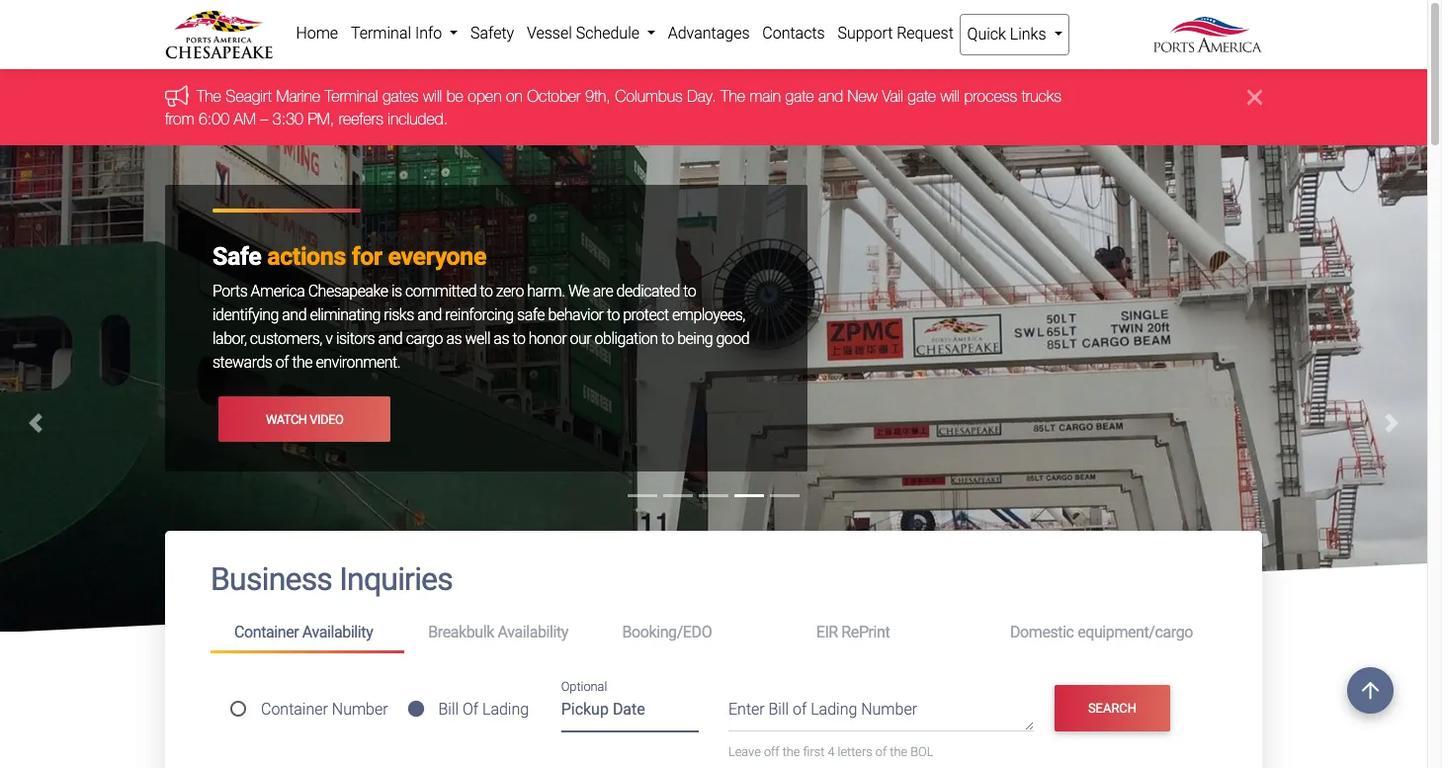 Task type: locate. For each thing, give the bounding box(es) containing it.
behavior
[[548, 306, 604, 325]]

1 horizontal spatial of
[[793, 700, 807, 719]]

honor
[[529, 329, 567, 348]]

0 horizontal spatial availability
[[302, 623, 373, 642]]

1 horizontal spatial gate
[[908, 87, 937, 105]]

container for container number
[[261, 700, 328, 719]]

0 vertical spatial terminal
[[351, 24, 411, 43]]

quick
[[968, 25, 1007, 44]]

be
[[447, 87, 464, 105]]

container
[[234, 623, 299, 642], [261, 700, 328, 719]]

v
[[326, 329, 333, 348]]

2 as from the left
[[494, 329, 509, 348]]

lading
[[483, 700, 529, 719], [811, 700, 858, 719]]

bill right enter
[[769, 700, 789, 719]]

1 availability from the left
[[302, 623, 373, 642]]

main
[[750, 87, 781, 105]]

of
[[463, 700, 479, 719]]

0 horizontal spatial as
[[446, 329, 462, 348]]

eir reprint
[[817, 623, 890, 642]]

trucks
[[1022, 87, 1062, 105]]

safety link
[[464, 14, 521, 53]]

terminal up reefers
[[325, 87, 378, 105]]

availability down business inquiries at the left bottom of page
[[302, 623, 373, 642]]

as left well
[[446, 329, 462, 348]]

container down container availability link
[[261, 700, 328, 719]]

gate right main
[[786, 87, 814, 105]]

to up employees,
[[684, 282, 696, 301]]

gates
[[383, 87, 419, 105]]

terminal
[[351, 24, 411, 43], [325, 87, 378, 105]]

container availability link
[[211, 615, 405, 654]]

to down safe
[[513, 329, 526, 348]]

open
[[468, 87, 502, 105]]

america
[[251, 282, 305, 301]]

number up bol
[[862, 700, 918, 719]]

of
[[276, 353, 289, 372], [793, 700, 807, 719], [876, 745, 887, 760]]

0 horizontal spatial lading
[[483, 700, 529, 719]]

day.
[[688, 87, 717, 105]]

6:00
[[199, 110, 229, 127]]

2 horizontal spatial of
[[876, 745, 887, 760]]

1 horizontal spatial will
[[941, 87, 960, 105]]

harm.
[[527, 282, 565, 301]]

inquiries
[[339, 561, 453, 598]]

close image
[[1248, 85, 1263, 109]]

well
[[465, 329, 491, 348]]

quick links link
[[961, 14, 1070, 55]]

bill left of
[[439, 700, 459, 719]]

and left new
[[819, 87, 844, 105]]

domestic equipment/cargo link
[[987, 615, 1217, 651]]

1 horizontal spatial the
[[721, 87, 746, 105]]

lading right of
[[483, 700, 529, 719]]

1 vertical spatial terminal
[[325, 87, 378, 105]]

to left being
[[661, 329, 674, 348]]

0 horizontal spatial the
[[292, 353, 313, 372]]

0 vertical spatial of
[[276, 353, 289, 372]]

columbus
[[615, 87, 683, 105]]

container down business on the left of page
[[234, 623, 299, 642]]

1 vertical spatial of
[[793, 700, 807, 719]]

home
[[296, 24, 338, 43]]

as right well
[[494, 329, 509, 348]]

identifying
[[213, 306, 279, 325]]

will left process
[[941, 87, 960, 105]]

terminal left info
[[351, 24, 411, 43]]

the right off at the bottom right of page
[[783, 745, 800, 760]]

and up customers,
[[282, 306, 307, 325]]

ports america chesapeake is committed to zero harm. we are dedicated to identifying and                         eliminating risks and reinforcing safe behavior to protect employees, labor, customers, v                         isitors and cargo as well as to honor our obligation to being good stewards of the environment.
[[213, 282, 750, 372]]

the inside the ports america chesapeake is committed to zero harm. we are dedicated to identifying and                         eliminating risks and reinforcing safe behavior to protect employees, labor, customers, v                         isitors and cargo as well as to honor our obligation to being good stewards of the environment.
[[292, 353, 313, 372]]

and down risks
[[378, 329, 403, 348]]

the
[[292, 353, 313, 372], [783, 745, 800, 760], [890, 745, 908, 760]]

number down container availability link
[[332, 700, 388, 719]]

labor,
[[213, 329, 247, 348]]

dedicated
[[617, 282, 680, 301]]

lading up 4 on the bottom of page
[[811, 700, 858, 719]]

we
[[569, 282, 590, 301]]

0 horizontal spatial of
[[276, 353, 289, 372]]

1 horizontal spatial availability
[[498, 623, 569, 642]]

domestic equipment/cargo
[[1011, 623, 1194, 642]]

availability right breakbulk
[[498, 623, 569, 642]]

1 as from the left
[[446, 329, 462, 348]]

gate right 'vail'
[[908, 87, 937, 105]]

1 vertical spatial container
[[261, 700, 328, 719]]

0 horizontal spatial the
[[197, 87, 221, 105]]

reinforcing
[[445, 306, 514, 325]]

container for container availability
[[234, 623, 299, 642]]

9th,
[[585, 87, 611, 105]]

1 will from the left
[[423, 87, 442, 105]]

schedule
[[576, 24, 640, 43]]

optional
[[561, 679, 608, 694]]

2 availability from the left
[[498, 623, 569, 642]]

and
[[819, 87, 844, 105], [282, 306, 307, 325], [418, 306, 442, 325], [378, 329, 403, 348]]

1 horizontal spatial as
[[494, 329, 509, 348]]

off
[[764, 745, 780, 760]]

number
[[332, 700, 388, 719], [862, 700, 918, 719]]

will left be
[[423, 87, 442, 105]]

advantages
[[668, 24, 750, 43]]

0 horizontal spatial gate
[[786, 87, 814, 105]]

contacts
[[763, 24, 825, 43]]

committed
[[405, 282, 477, 301]]

everyone
[[388, 242, 487, 271]]

to
[[480, 282, 493, 301], [684, 282, 696, 301], [607, 306, 620, 325], [513, 329, 526, 348], [661, 329, 674, 348]]

of right letters
[[876, 745, 887, 760]]

the right day. on the left
[[721, 87, 746, 105]]

vessel
[[527, 24, 572, 43]]

bol
[[911, 745, 934, 760]]

vessel schedule link
[[521, 14, 662, 53]]

0 horizontal spatial will
[[423, 87, 442, 105]]

0 horizontal spatial bill
[[439, 700, 459, 719]]

the left bol
[[890, 745, 908, 760]]

the up 6:00
[[197, 87, 221, 105]]

2 will from the left
[[941, 87, 960, 105]]

contacts link
[[756, 14, 832, 53]]

2 the from the left
[[721, 87, 746, 105]]

risks
[[384, 306, 414, 325]]

for
[[352, 242, 382, 271]]

of up the first
[[793, 700, 807, 719]]

and up cargo
[[418, 306, 442, 325]]

safe actions for everyone
[[213, 242, 487, 271]]

the
[[197, 87, 221, 105], [721, 87, 746, 105]]

terminal info link
[[345, 14, 464, 53]]

0 vertical spatial container
[[234, 623, 299, 642]]

pm,
[[308, 110, 335, 127]]

the down customers,
[[292, 353, 313, 372]]

letters
[[838, 745, 873, 760]]

of down customers,
[[276, 353, 289, 372]]

bill
[[439, 700, 459, 719], [769, 700, 789, 719]]



Task type: vqa. For each thing, say whether or not it's contained in the screenshot.
OCEAN
no



Task type: describe. For each thing, give the bounding box(es) containing it.
are
[[593, 282, 613, 301]]

cargo
[[406, 329, 443, 348]]

bill of lading
[[439, 700, 529, 719]]

first
[[804, 745, 825, 760]]

to left "zero"
[[480, 282, 493, 301]]

business inquiries
[[211, 561, 453, 598]]

seagirt
[[226, 87, 272, 105]]

employees,
[[672, 306, 746, 325]]

container availability
[[234, 623, 373, 642]]

support request link
[[832, 14, 961, 53]]

1 the from the left
[[197, 87, 221, 105]]

october
[[527, 87, 581, 105]]

4
[[828, 745, 835, 760]]

on
[[506, 87, 523, 105]]

go to top image
[[1348, 668, 1394, 714]]

safe
[[517, 306, 545, 325]]

links
[[1011, 25, 1047, 44]]

advantages link
[[662, 14, 756, 53]]

enter bill of lading number
[[729, 700, 918, 719]]

good
[[716, 329, 750, 348]]

from
[[165, 110, 194, 127]]

enter
[[729, 700, 765, 719]]

terminal inside the seagirt marine terminal gates will be open on october 9th, columbus day. the main gate and new vail gate will process trucks from 6:00 am – 3:30 pm, reefers included.
[[325, 87, 378, 105]]

–
[[260, 110, 268, 127]]

customers,
[[250, 329, 322, 348]]

0 horizontal spatial number
[[332, 700, 388, 719]]

booking/edo
[[623, 623, 712, 642]]

and inside the seagirt marine terminal gates will be open on october 9th, columbus day. the main gate and new vail gate will process trucks from 6:00 am – 3:30 pm, reefers included.
[[819, 87, 844, 105]]

Enter Bill of Lading Number text field
[[729, 698, 1034, 732]]

eliminating
[[310, 306, 381, 325]]

availability for container availability
[[302, 623, 373, 642]]

breakbulk availability link
[[405, 615, 599, 651]]

equipment/cargo
[[1078, 623, 1194, 642]]

3:30
[[273, 110, 304, 127]]

search
[[1089, 701, 1137, 716]]

the seagirt marine terminal gates will be open on october 9th, columbus day. the main gate and new vail gate will process trucks from 6:00 am – 3:30 pm, reefers included. link
[[165, 87, 1062, 127]]

1 horizontal spatial lading
[[811, 700, 858, 719]]

safe
[[213, 242, 261, 271]]

2 gate from the left
[[908, 87, 937, 105]]

2 horizontal spatial the
[[890, 745, 908, 760]]

watch video link
[[219, 397, 391, 443]]

vail
[[883, 87, 904, 105]]

process
[[965, 87, 1018, 105]]

home link
[[290, 14, 345, 53]]

support
[[838, 24, 893, 43]]

quick links
[[968, 25, 1051, 44]]

breakbulk availability
[[428, 623, 569, 642]]

vessel schedule
[[527, 24, 644, 43]]

info
[[415, 24, 442, 43]]

video
[[310, 412, 344, 427]]

business
[[211, 561, 332, 598]]

bullhorn image
[[165, 85, 197, 107]]

zero
[[496, 282, 524, 301]]

the seagirt marine terminal gates will be open on october 9th, columbus day. the main gate and new vail gate will process trucks from 6:00 am – 3:30 pm, reefers included.
[[165, 87, 1062, 127]]

2 vertical spatial of
[[876, 745, 887, 760]]

eir
[[817, 623, 838, 642]]

our
[[570, 329, 592, 348]]

included.
[[388, 110, 448, 127]]

marine
[[276, 87, 321, 105]]

leave
[[729, 745, 761, 760]]

isitors
[[336, 329, 375, 348]]

reefers
[[339, 110, 384, 127]]

chesapeake
[[308, 282, 388, 301]]

stewards
[[213, 353, 272, 372]]

the seagirt marine terminal gates will be open on october 9th, columbus day. the main gate and new vail gate will process trucks from 6:00 am – 3:30 pm, reefers included. alert
[[0, 70, 1428, 146]]

am
[[234, 110, 256, 127]]

reprint
[[842, 623, 890, 642]]

environment.
[[316, 353, 401, 372]]

protect
[[623, 306, 669, 325]]

ports
[[213, 282, 247, 301]]

watch video
[[266, 412, 344, 427]]

safety image
[[0, 146, 1428, 762]]

watch
[[266, 412, 307, 427]]

to down are
[[607, 306, 620, 325]]

container number
[[261, 700, 388, 719]]

1 gate from the left
[[786, 87, 814, 105]]

actions
[[267, 242, 346, 271]]

1 horizontal spatial the
[[783, 745, 800, 760]]

being
[[678, 329, 713, 348]]

booking/edo link
[[599, 615, 793, 651]]

terminal info
[[351, 24, 446, 43]]

1 horizontal spatial number
[[862, 700, 918, 719]]

search button
[[1055, 686, 1171, 731]]

availability for breakbulk availability
[[498, 623, 569, 642]]

new
[[848, 87, 878, 105]]

domestic
[[1011, 623, 1075, 642]]

request
[[897, 24, 954, 43]]

of inside the ports america chesapeake is committed to zero harm. we are dedicated to identifying and                         eliminating risks and reinforcing safe behavior to protect employees, labor, customers, v                         isitors and cargo as well as to honor our obligation to being good stewards of the environment.
[[276, 353, 289, 372]]

Optional text field
[[561, 694, 699, 733]]

1 horizontal spatial bill
[[769, 700, 789, 719]]



